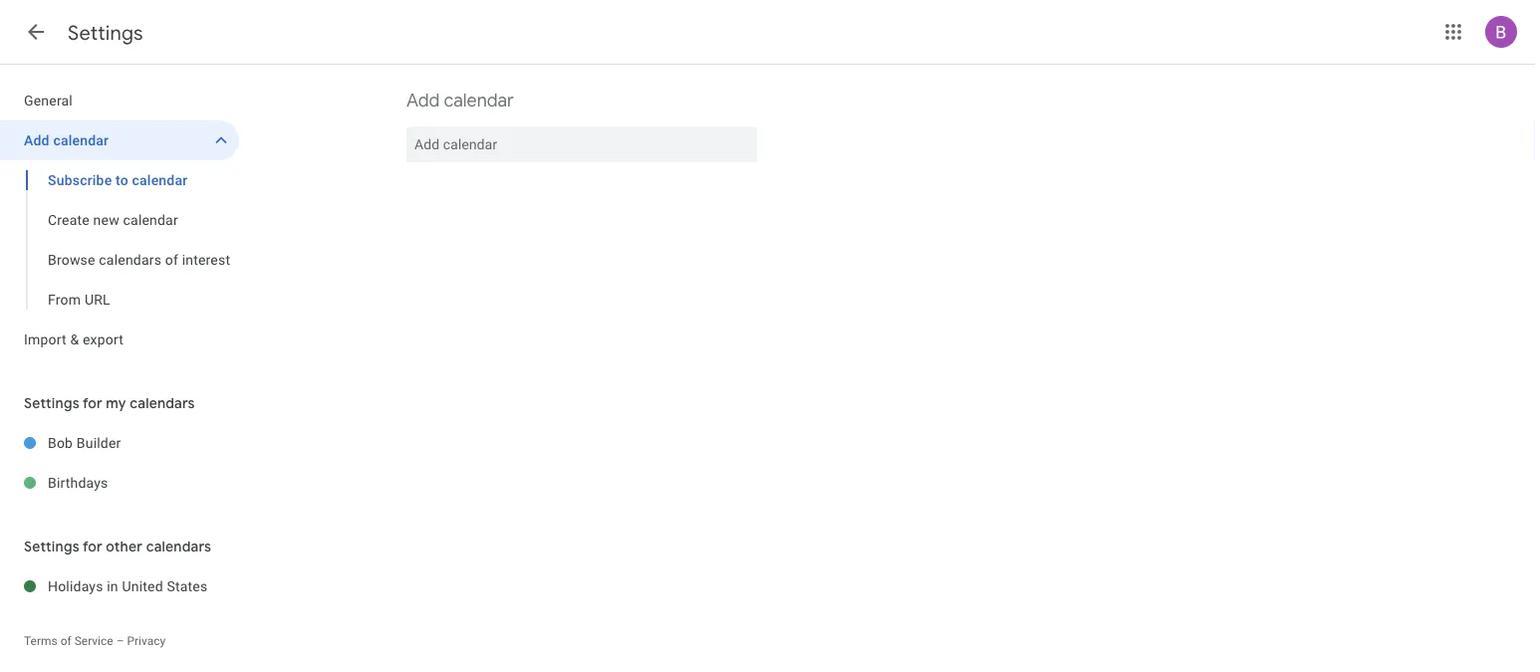 Task type: locate. For each thing, give the bounding box(es) containing it.
1 vertical spatial add
[[24, 132, 50, 148]]

privacy link
[[127, 635, 166, 649]]

2 for from the top
[[83, 538, 102, 556]]

of left interest
[[165, 252, 178, 268]]

calendars down create new calendar
[[99, 252, 162, 268]]

1 horizontal spatial add
[[407, 89, 440, 112]]

0 horizontal spatial add calendar
[[24, 132, 109, 148]]

calendars right my
[[130, 395, 195, 413]]

settings up holidays
[[24, 538, 79, 556]]

tree
[[0, 81, 239, 360]]

0 vertical spatial for
[[83, 395, 102, 413]]

0 vertical spatial of
[[165, 252, 178, 268]]

of inside tree
[[165, 252, 178, 268]]

bob builder tree item
[[0, 424, 239, 463]]

add
[[407, 89, 440, 112], [24, 132, 50, 148]]

0 vertical spatial add calendar
[[407, 89, 514, 112]]

2 vertical spatial settings
[[24, 538, 79, 556]]

united
[[122, 578, 163, 595]]

0 vertical spatial settings
[[68, 20, 143, 45]]

2 vertical spatial calendars
[[146, 538, 211, 556]]

calendar inside tree item
[[53, 132, 109, 148]]

settings for settings
[[68, 20, 143, 45]]

1 horizontal spatial of
[[165, 252, 178, 268]]

1 vertical spatial add calendar
[[24, 132, 109, 148]]

birthdays
[[48, 475, 108, 491]]

service
[[74, 635, 113, 649]]

1 for from the top
[[83, 395, 102, 413]]

1 vertical spatial for
[[83, 538, 102, 556]]

birthdays tree item
[[0, 463, 239, 503]]

calendars inside group
[[99, 252, 162, 268]]

for left other
[[83, 538, 102, 556]]

add calendar inside tree item
[[24, 132, 109, 148]]

0 horizontal spatial add
[[24, 132, 50, 148]]

Add calendar text field
[[415, 127, 749, 162]]

1 vertical spatial calendars
[[130, 395, 195, 413]]

for left my
[[83, 395, 102, 413]]

settings up "bob" on the left
[[24, 395, 79, 413]]

settings
[[68, 20, 143, 45], [24, 395, 79, 413], [24, 538, 79, 556]]

general
[[24, 92, 73, 109]]

bob
[[48, 435, 73, 451]]

go back image
[[24, 20, 48, 44]]

privacy
[[127, 635, 166, 649]]

terms of service – privacy
[[24, 635, 166, 649]]

1 vertical spatial of
[[60, 635, 71, 649]]

settings for settings for my calendars
[[24, 395, 79, 413]]

tree containing general
[[0, 81, 239, 360]]

new
[[93, 212, 119, 228]]

–
[[116, 635, 124, 649]]

my
[[106, 395, 126, 413]]

for
[[83, 395, 102, 413], [83, 538, 102, 556]]

terms
[[24, 635, 58, 649]]

add calendar
[[407, 89, 514, 112], [24, 132, 109, 148]]

0 vertical spatial calendars
[[99, 252, 162, 268]]

group
[[0, 160, 239, 320]]

settings right go back icon at the left top
[[68, 20, 143, 45]]

settings heading
[[68, 20, 143, 45]]

import & export
[[24, 331, 124, 348]]

calendars
[[99, 252, 162, 268], [130, 395, 195, 413], [146, 538, 211, 556]]

of
[[165, 252, 178, 268], [60, 635, 71, 649]]

of right the terms at the bottom of page
[[60, 635, 71, 649]]

0 vertical spatial add
[[407, 89, 440, 112]]

subscribe to calendar
[[48, 172, 188, 188]]

calendars up states
[[146, 538, 211, 556]]

calendar
[[444, 89, 514, 112], [53, 132, 109, 148], [132, 172, 188, 188], [123, 212, 178, 228]]

calendars for other
[[146, 538, 211, 556]]

holidays in united states
[[48, 578, 208, 595]]

1 vertical spatial settings
[[24, 395, 79, 413]]



Task type: describe. For each thing, give the bounding box(es) containing it.
0 horizontal spatial of
[[60, 635, 71, 649]]

settings for settings for other calendars
[[24, 538, 79, 556]]

settings for my calendars tree
[[0, 424, 239, 503]]

holidays
[[48, 578, 103, 595]]

export
[[83, 331, 124, 348]]

browse calendars of interest
[[48, 252, 230, 268]]

builder
[[77, 435, 121, 451]]

for for other
[[83, 538, 102, 556]]

browse
[[48, 252, 95, 268]]

add calendar tree item
[[0, 121, 239, 160]]

other
[[106, 538, 143, 556]]

url
[[85, 291, 110, 308]]

in
[[107, 578, 118, 595]]

to
[[116, 172, 128, 188]]

settings for my calendars
[[24, 395, 195, 413]]

import
[[24, 331, 67, 348]]

&
[[70, 331, 79, 348]]

holidays in united states link
[[48, 567, 239, 607]]

subscribe
[[48, 172, 112, 188]]

holidays in united states tree item
[[0, 567, 239, 607]]

create new calendar
[[48, 212, 178, 228]]

birthdays link
[[48, 463, 239, 503]]

terms of service link
[[24, 635, 113, 649]]

create
[[48, 212, 90, 228]]

settings for other calendars
[[24, 538, 211, 556]]

for for my
[[83, 395, 102, 413]]

states
[[167, 578, 208, 595]]

from url
[[48, 291, 110, 308]]

add inside tree item
[[24, 132, 50, 148]]

interest
[[182, 252, 230, 268]]

calendars for my
[[130, 395, 195, 413]]

1 horizontal spatial add calendar
[[407, 89, 514, 112]]

group containing subscribe to calendar
[[0, 160, 239, 320]]

from
[[48, 291, 81, 308]]

bob builder
[[48, 435, 121, 451]]



Task type: vqa. For each thing, say whether or not it's contained in the screenshot.
Terms of Service "link"
yes



